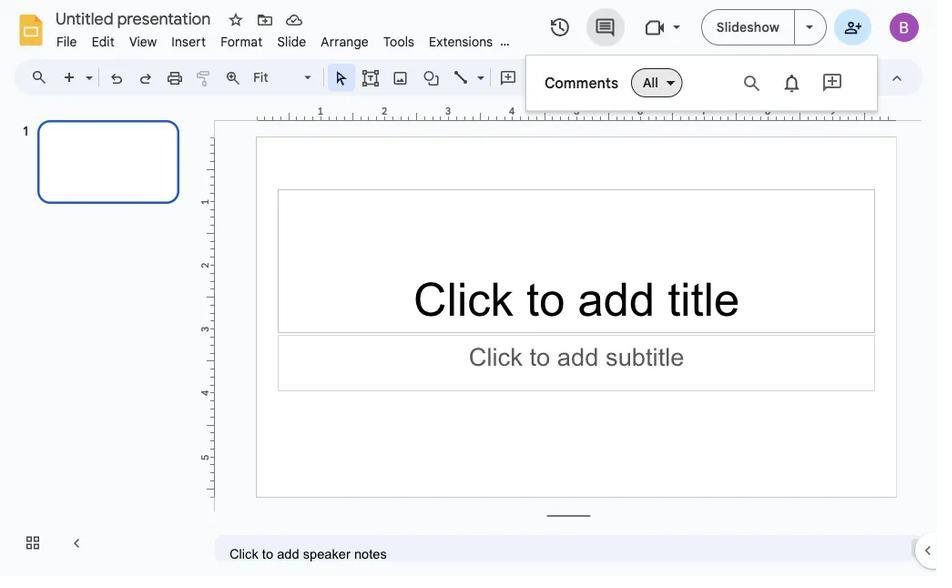Task type: describe. For each thing, give the bounding box(es) containing it.
insert menu item
[[164, 31, 213, 52]]

edit menu item
[[84, 31, 122, 52]]

format for format
[[221, 34, 263, 50]]

all
[[643, 75, 659, 91]]

slideshow button
[[701, 9, 796, 46]]

shape image
[[421, 65, 442, 90]]

arrange
[[321, 34, 369, 50]]

menu bar banner
[[0, 0, 938, 577]]

start slideshow (⌘+enter) image
[[806, 26, 814, 29]]

new slide with layout image
[[81, 66, 93, 72]]

file menu item
[[49, 31, 84, 52]]

comments
[[545, 74, 619, 92]]

slideshow
[[717, 19, 780, 35]]

extensions menu item
[[422, 31, 500, 52]]

navigation inside comments application
[[0, 103, 200, 577]]

tools menu item
[[376, 31, 422, 52]]

background
[[654, 69, 726, 85]]

view menu item
[[122, 31, 164, 52]]

insert
[[172, 34, 206, 50]]

tools
[[384, 34, 415, 50]]

main toolbar
[[54, 64, 831, 91]]



Task type: vqa. For each thing, say whether or not it's contained in the screenshot.
Start slideshow (⌘+Enter) "Image" at the right
yes



Task type: locate. For each thing, give the bounding box(es) containing it.
Zoom field
[[248, 65, 320, 91]]

comments application
[[0, 0, 938, 577]]

share. private to only me. image
[[845, 19, 862, 35]]

format left options on the right of the page
[[539, 69, 581, 85]]

insert image image
[[390, 65, 411, 90]]

1 horizontal spatial format
[[539, 69, 581, 85]]

format inside 'format options' button
[[539, 69, 581, 85]]

Star checkbox
[[223, 7, 249, 33]]

format for format options
[[539, 69, 581, 85]]

all button
[[632, 68, 683, 98]]

view
[[129, 34, 157, 50]]

format options button
[[530, 64, 637, 91]]

Menus field
[[23, 65, 63, 90]]

menu bar inside menu bar banner
[[49, 24, 527, 54]]

menu bar containing file
[[49, 24, 527, 54]]

menu bar
[[49, 24, 527, 54]]

edit
[[92, 34, 115, 50]]

arrange menu item
[[314, 31, 376, 52]]

extensions
[[429, 34, 493, 50]]

background button
[[646, 64, 734, 91]]

navigation
[[0, 103, 200, 577]]

1 vertical spatial format
[[539, 69, 581, 85]]

0 horizontal spatial format
[[221, 34, 263, 50]]

slide menu item
[[270, 31, 314, 52]]

options
[[584, 69, 629, 85]]

Zoom text field
[[251, 65, 302, 90]]

format
[[221, 34, 263, 50], [539, 69, 581, 85]]

format down star checkbox
[[221, 34, 263, 50]]

slide
[[277, 34, 307, 50]]

Rename text field
[[49, 7, 221, 29]]

format menu item
[[213, 31, 270, 52]]

0 vertical spatial format
[[221, 34, 263, 50]]

file
[[56, 34, 77, 50]]

format inside format menu item
[[221, 34, 263, 50]]

format options
[[539, 69, 629, 85]]



